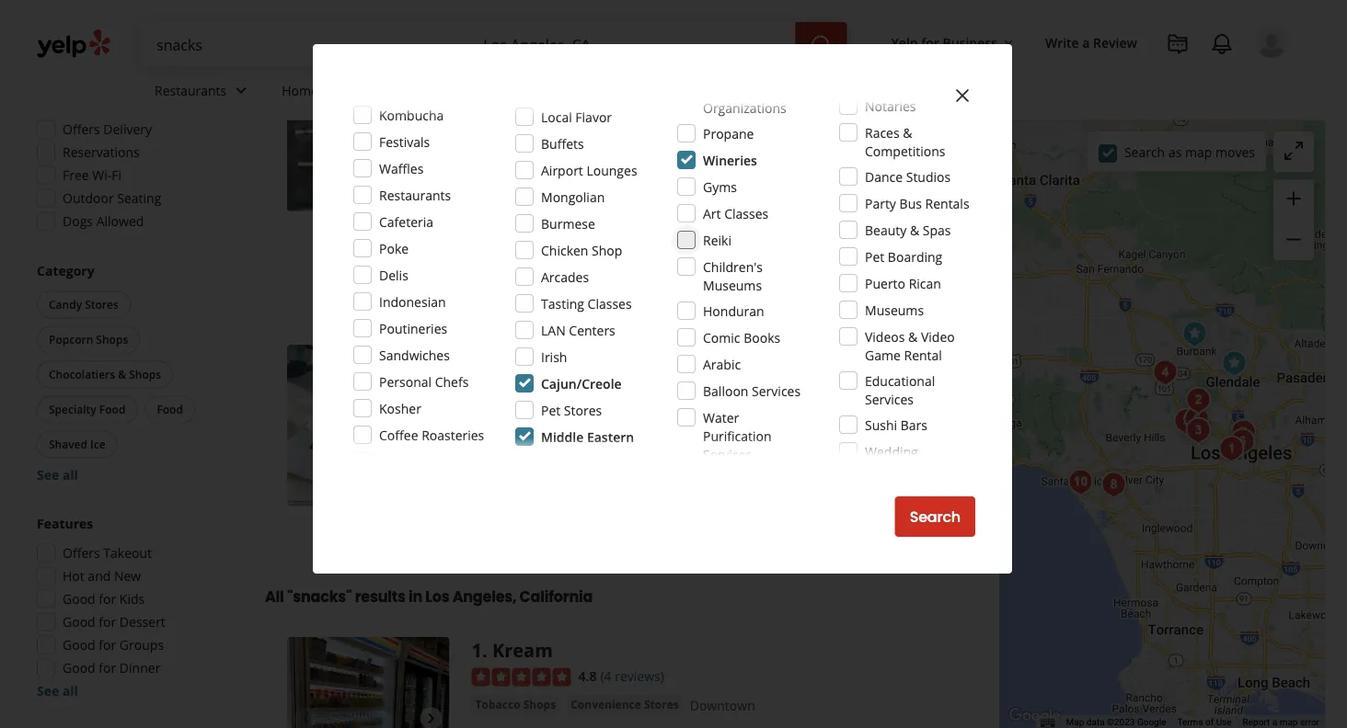 Task type: locate. For each thing, give the bounding box(es) containing it.
previous image
[[295, 416, 317, 438], [295, 708, 317, 729]]

takeout up new
[[103, 545, 152, 563]]

for down hot and new
[[99, 591, 116, 609]]

1 see all button from the top
[[37, 467, 78, 485]]

1 vertical spatial see all
[[37, 683, 78, 701]]

1 horizontal spatial restaurants
[[379, 186, 451, 204]]

business categories element
[[140, 66, 1289, 120]]

museums down the children's
[[703, 277, 762, 294]]

and left spas
[[900, 210, 923, 227]]

outdoor seating
[[490, 272, 577, 288]]

1 vertical spatial frozen
[[544, 382, 581, 398]]

1 horizontal spatial pet
[[865, 248, 885, 266]]

keyboard shortcuts image
[[1041, 719, 1055, 728]]

1 vertical spatial outdoor
[[490, 272, 535, 288]]

0 vertical spatial all
[[62, 467, 78, 485]]

1 ice cream & frozen yogurt from the top
[[475, 110, 621, 125]]

0 horizontal spatial shops
[[96, 333, 128, 348]]

1 vertical spatial and
[[88, 568, 111, 586]]

ice inside "group"
[[90, 438, 105, 453]]

1 vertical spatial kream image
[[287, 638, 450, 729]]

1 vertical spatial museums
[[865, 301, 924, 319]]

tobacco
[[475, 698, 521, 713]]

cream
[[494, 110, 530, 125], [494, 382, 530, 398]]

0 vertical spatial and
[[900, 210, 923, 227]]

& right the chocolatiers
[[118, 368, 126, 383]]

1 vertical spatial dogs
[[63, 213, 93, 231]]

1 all from the top
[[62, 467, 78, 485]]

3 slideshow element from the top
[[287, 638, 450, 729]]

good down good for groups
[[63, 660, 95, 678]]

2 yogurt from the top
[[584, 382, 621, 398]]

2 all from the top
[[62, 683, 78, 701]]

hot for hot and new
[[63, 568, 84, 586]]

stores down reviews)
[[644, 698, 679, 713]]

0 horizontal spatial takeout
[[103, 545, 152, 563]]

outdoor seating
[[63, 190, 161, 208]]

1 horizontal spatial hot
[[777, 110, 797, 125]]

1 vertical spatial classes
[[588, 295, 632, 312]]

2 until from the top
[[510, 410, 536, 428]]

& up until 8:00 pm at the left bottom
[[533, 382, 541, 398]]

candy stores
[[49, 298, 119, 313]]

1 vertical spatial takeout
[[103, 545, 152, 563]]

0 vertical spatial museums
[[703, 277, 762, 294]]

as
[[1169, 143, 1182, 161]]

0 vertical spatial pet
[[865, 248, 885, 266]]

0 vertical spatial cream
[[494, 110, 530, 125]]

ice cream & frozen yogurt link up until 10:00 pm
[[472, 108, 625, 127]]

& up competitions
[[903, 124, 913, 141]]

ice cream & frozen yogurt up until 8:00 pm at the left bottom
[[475, 382, 621, 398]]

the
[[679, 210, 698, 227]]

dogs
[[800, 110, 826, 125], [63, 213, 93, 231]]

1 frozen from the top
[[544, 110, 581, 125]]

0 vertical spatial see all
[[37, 467, 78, 485]]

0 horizontal spatial map
[[1185, 143, 1212, 161]]

grab-
[[490, 163, 524, 180]]

for up good for dinner
[[99, 637, 116, 655]]

chefs
[[435, 373, 469, 391]]

"where have u been juicy?!?! i'm always slightly disappointed with smoothie/juice places because the drinks are usually way too sweet and taste like they're made of artificial syrups.…"
[[492, 192, 923, 246]]

1 vertical spatial ice cream & frozen yogurt link
[[472, 381, 625, 400]]

0 horizontal spatial of
[[631, 228, 643, 246]]

0 horizontal spatial food
[[99, 403, 126, 418]]

0 vertical spatial search
[[1125, 143, 1165, 161]]

healthy dining
[[607, 163, 694, 180]]

0 vertical spatial dogs
[[800, 110, 826, 125]]

hot inside "group"
[[63, 568, 84, 586]]

ice up grab-
[[475, 110, 491, 125]]

0 vertical spatial pm
[[576, 137, 595, 155]]

2 good from the top
[[63, 614, 95, 632]]

a for report
[[1273, 718, 1278, 729]]

offers for offers takeout
[[63, 545, 100, 563]]

restaurants inside restaurants link
[[155, 82, 227, 99]]

group
[[31, 68, 228, 237], [1274, 179, 1314, 260], [33, 262, 228, 485], [31, 515, 228, 701]]

sushi
[[865, 416, 897, 434]]

1 horizontal spatial search
[[1125, 143, 1165, 161]]

ice cream & frozen yogurt
[[475, 110, 621, 125], [475, 382, 621, 398]]

map left error in the right of the page
[[1280, 718, 1298, 729]]

0 horizontal spatial search
[[910, 507, 961, 528]]

$$$ button
[[132, 6, 178, 34]]

comic books
[[703, 329, 781, 347]]

1 vertical spatial next image
[[420, 708, 442, 729]]

1 horizontal spatial and
[[900, 210, 923, 227]]

0 vertical spatial yogurt
[[584, 110, 621, 125]]

2 vertical spatial stores
[[644, 698, 679, 713]]

services for educational services
[[865, 391, 914, 408]]

pm up airport lounges
[[576, 137, 595, 155]]

2 ice cream & frozen yogurt from the top
[[475, 382, 621, 398]]

2 cream from the top
[[494, 382, 530, 398]]

info icon image
[[699, 164, 714, 178], [699, 164, 714, 178]]

1 vertical spatial previous image
[[295, 708, 317, 729]]

group containing category
[[33, 262, 228, 485]]

2 ice cream & frozen yogurt link from the top
[[472, 381, 625, 400]]

2 see all from the top
[[37, 683, 78, 701]]

ice cream & frozen yogurt button up until 10:00 pm
[[472, 108, 625, 127]]

search as map moves
[[1125, 143, 1255, 161]]

all for category
[[62, 467, 78, 485]]

0 vertical spatial ice
[[475, 110, 491, 125]]

convenience stores link
[[567, 697, 683, 715]]

shops inside 'button'
[[96, 333, 128, 348]]

0 vertical spatial frozen
[[544, 110, 581, 125]]

shop
[[592, 242, 623, 259]]

shops for tobacco shops
[[523, 698, 556, 713]]

food inside specialty food button
[[99, 403, 126, 418]]

yogurt down the queen/orange
[[584, 382, 621, 398]]

previous image
[[295, 120, 317, 142]]

moves
[[1216, 143, 1255, 161]]

and
[[900, 210, 923, 227], [88, 568, 111, 586]]

0 horizontal spatial stores
[[85, 298, 119, 313]]

stores down the cajun/creole
[[564, 402, 602, 419]]

all down good for dinner
[[62, 683, 78, 701]]

a for write
[[1083, 34, 1090, 51]]

1 vertical spatial ice cream & frozen yogurt
[[475, 382, 621, 398]]

group containing offers delivery
[[31, 68, 228, 237]]

kaminari gyoza bar image
[[1224, 424, 1261, 461]]

1 vertical spatial restaurants
[[379, 186, 451, 204]]

slideshow element
[[287, 50, 450, 212], [287, 346, 450, 508], [287, 638, 450, 729]]

map right as
[[1185, 143, 1212, 161]]

all
[[265, 587, 284, 608]]

boarding
[[888, 248, 943, 266]]

ice cream & frozen yogurt up until 10:00 pm
[[475, 110, 621, 125]]

0 horizontal spatial pet
[[541, 402, 561, 419]]

eastern
[[587, 428, 634, 446]]

katsu sando image
[[1225, 415, 1262, 451]]

and up good for kids
[[88, 568, 111, 586]]

bars right sushi
[[901, 416, 928, 434]]

a right report
[[1273, 718, 1278, 729]]

0 horizontal spatial outdoor
[[63, 190, 114, 208]]

& up until 10:00 pm
[[533, 110, 541, 125]]

convenience stores
[[571, 698, 679, 713]]

0 horizontal spatial a
[[1083, 34, 1090, 51]]

services down educational on the right bottom of the page
[[865, 391, 914, 408]]

1 previous image from the top
[[295, 416, 317, 438]]

0 vertical spatial offers
[[63, 121, 100, 139]]

dairy queen/orange julius treat ctr image
[[1177, 316, 1213, 353]]

ice
[[475, 110, 491, 125], [475, 382, 491, 398], [90, 438, 105, 453]]

0 vertical spatial shops
[[96, 333, 128, 348]]

seating
[[117, 190, 161, 208]]

smoothie/juice
[[492, 210, 581, 227]]

1 vertical spatial offers
[[63, 545, 100, 563]]

planning
[[865, 462, 917, 479]]

3 good from the top
[[63, 637, 95, 655]]

2 ice cream & frozen yogurt button from the top
[[472, 381, 625, 400]]

2 vertical spatial ice
[[90, 438, 105, 453]]

for
[[921, 34, 940, 51], [99, 591, 116, 609], [99, 614, 116, 632], [99, 637, 116, 655], [99, 660, 116, 678]]

museums down puerto rican on the top of page
[[865, 301, 924, 319]]

1 vertical spatial all
[[62, 683, 78, 701]]

outdoor for outdoor seating
[[63, 190, 114, 208]]

group containing features
[[31, 515, 228, 701]]

terms of use
[[1178, 718, 1232, 729]]

all down shaved
[[62, 467, 78, 485]]

ice right chefs
[[475, 382, 491, 398]]

propane
[[703, 125, 754, 142]]

disappointed
[[792, 192, 871, 209]]

0 horizontal spatial restaurants
[[155, 82, 227, 99]]

hot dogs link
[[773, 108, 830, 127]]

shops down 4.8 star rating image at bottom left
[[523, 698, 556, 713]]

outdoor inside "group"
[[63, 190, 114, 208]]

2 slideshow element from the top
[[287, 346, 450, 508]]

2 see all button from the top
[[37, 683, 78, 701]]

see all for category
[[37, 467, 78, 485]]

educational
[[865, 372, 935, 390]]

0 vertical spatial restaurants
[[155, 82, 227, 99]]

1 horizontal spatial of
[[1206, 718, 1214, 729]]

0 vertical spatial ice cream & frozen yogurt
[[475, 110, 621, 125]]

1 vertical spatial a
[[1273, 718, 1278, 729]]

1 vertical spatial stores
[[564, 402, 602, 419]]

1 horizontal spatial shops
[[129, 368, 161, 383]]

16 chevron down v2 image
[[1001, 36, 1016, 50]]

takeout right 16 checkmark v2 icon
[[687, 272, 730, 288]]

frozen for 1st ice cream & frozen yogurt button from the top of the page
[[544, 110, 581, 125]]

kream image right levain bakery - larchmont village "icon"
[[1213, 431, 1250, 468]]

search down the planning
[[910, 507, 961, 528]]

outdoor down 'taste' at the top of the page
[[490, 272, 535, 288]]

expand map image
[[1283, 140, 1305, 162]]

0 horizontal spatial museums
[[703, 277, 762, 294]]

1 good from the top
[[63, 591, 95, 609]]

sunny blue image
[[1096, 467, 1132, 504]]

museums inside the children's museums
[[703, 277, 762, 294]]

good for good for groups
[[63, 637, 95, 655]]

map data ©2023 google
[[1066, 718, 1167, 729]]

ice for 1st ice cream & frozen yogurt button from the top of the page
[[475, 110, 491, 125]]

of left use at right bottom
[[1206, 718, 1214, 729]]

ice right shaved
[[90, 438, 105, 453]]

0 horizontal spatial kream image
[[287, 638, 450, 729]]

1 horizontal spatial classes
[[724, 205, 769, 222]]

user actions element
[[877, 23, 1314, 136]]

1 vertical spatial search
[[910, 507, 961, 528]]

pm up middle eastern
[[569, 410, 588, 428]]

0 vertical spatial until
[[510, 137, 536, 155]]

services down ctr in the right of the page
[[752, 382, 801, 400]]

search for search
[[910, 507, 961, 528]]

restaurants left 24 chevron down v2 image
[[155, 82, 227, 99]]

next image
[[420, 416, 442, 438]]

0 horizontal spatial bars
[[665, 110, 690, 125]]

for down good for kids
[[99, 614, 116, 632]]

4 good from the top
[[63, 660, 95, 678]]

airport lounges
[[541, 162, 637, 179]]

1 see all from the top
[[37, 467, 78, 485]]

kream image
[[1213, 431, 1250, 468], [287, 638, 450, 729]]

frozen
[[544, 110, 581, 125], [544, 382, 581, 398]]

1 vertical spatial pm
[[569, 410, 588, 428]]

see all down good for dinner
[[37, 683, 78, 701]]

2 frozen from the top
[[544, 382, 581, 398]]

hot inside button
[[777, 110, 797, 125]]

2 previous image from the top
[[295, 708, 317, 729]]

stores right candy
[[85, 298, 119, 313]]

16 info v2 image
[[405, 1, 420, 16]]

0 vertical spatial ice cream & frozen yogurt link
[[472, 108, 625, 127]]

pm for until 8:00 pm
[[569, 410, 588, 428]]

1 vertical spatial see
[[37, 683, 59, 701]]

0 vertical spatial takeout
[[687, 272, 730, 288]]

shops for popcorn shops
[[96, 333, 128, 348]]

see all button down shaved
[[37, 467, 78, 485]]

& up rental at top right
[[908, 328, 918, 346]]

services right home
[[322, 82, 370, 99]]

a right "write"
[[1083, 34, 1090, 51]]

takeout inside "group"
[[103, 545, 152, 563]]

pm for until 10:00 pm
[[576, 137, 595, 155]]

(4
[[600, 669, 612, 686]]

2 vertical spatial shops
[[523, 698, 556, 713]]

good for dessert
[[63, 614, 165, 632]]

24 chevron down v2 image
[[230, 80, 252, 102]]

stores for convenience stores
[[644, 698, 679, 713]]

of down because
[[631, 228, 643, 246]]

balloon services
[[703, 382, 801, 400]]

1 offers from the top
[[63, 121, 100, 139]]

bars inside search dialog
[[901, 416, 928, 434]]

outdoor for outdoor seating
[[490, 272, 535, 288]]

1 horizontal spatial food
[[157, 403, 183, 418]]

1 slideshow element from the top
[[287, 50, 450, 212]]

stores inside "group"
[[85, 298, 119, 313]]

2 horizontal spatial stores
[[644, 698, 679, 713]]

chicken shop
[[541, 242, 623, 259]]

8:00
[[540, 410, 565, 428]]

1 horizontal spatial kream image
[[1213, 431, 1250, 468]]

services inside educational services
[[865, 391, 914, 408]]

kream image inside map region
[[1213, 431, 1250, 468]]

sushi bars
[[865, 416, 928, 434]]

None search field
[[142, 22, 851, 66]]

4.8 star rating image
[[472, 669, 571, 688]]

1 vertical spatial see all button
[[37, 683, 78, 701]]

notaries
[[865, 97, 916, 115]]

frozen up pet stores
[[544, 382, 581, 398]]

next image left tobacco
[[420, 708, 442, 729]]

see all down shaved
[[37, 467, 78, 485]]

0 vertical spatial classes
[[724, 205, 769, 222]]

1 vertical spatial cream
[[494, 382, 530, 398]]

search left as
[[1125, 143, 1165, 161]]

1 vertical spatial ice
[[475, 382, 491, 398]]

1 next image from the top
[[420, 120, 442, 142]]

0 vertical spatial previous image
[[295, 416, 317, 438]]

until for until 8:00 pm
[[510, 410, 536, 428]]

slightly
[[746, 192, 788, 209]]

services inside home services link
[[322, 82, 370, 99]]

1 horizontal spatial map
[[1280, 718, 1298, 729]]

cream left "local"
[[494, 110, 530, 125]]

for for business
[[921, 34, 940, 51]]

free
[[63, 167, 89, 185]]

search image
[[810, 34, 833, 56]]

for down good for groups
[[99, 660, 116, 678]]

stores inside search dialog
[[564, 402, 602, 419]]

offers for offers delivery
[[63, 121, 100, 139]]

1 vertical spatial bars
[[901, 416, 928, 434]]

sandwiches
[[379, 347, 450, 364]]

dairy
[[472, 346, 521, 371]]

hot for hot dogs
[[777, 110, 797, 125]]

dairy queen/orange julius treat ctr
[[472, 346, 804, 371]]

places
[[585, 210, 622, 227]]

wedding
[[865, 443, 918, 461]]

until left 8:00
[[510, 410, 536, 428]]

0 horizontal spatial hot
[[63, 568, 84, 586]]

until for until 10:00 pm
[[510, 137, 536, 155]]

0 vertical spatial bars
[[665, 110, 690, 125]]

map region
[[849, 13, 1347, 729]]

cream down dairy
[[494, 382, 530, 398]]

dogs inside button
[[800, 110, 826, 125]]

1 vertical spatial ice cream & frozen yogurt button
[[472, 381, 625, 400]]

0 vertical spatial of
[[631, 228, 643, 246]]

1 vertical spatial pet
[[541, 402, 561, 419]]

0 vertical spatial see all button
[[37, 467, 78, 485]]

dogs inside "group"
[[63, 213, 93, 231]]

classes for tasting classes
[[588, 295, 632, 312]]

restaurants up cafeteria
[[379, 186, 451, 204]]

sunny blue image
[[1062, 464, 1099, 501]]

offers up hot and new
[[63, 545, 100, 563]]

2 horizontal spatial shops
[[523, 698, 556, 713]]

good up good for dinner
[[63, 637, 95, 655]]

pet up start order
[[865, 248, 885, 266]]

see all button down good for dinner
[[37, 683, 78, 701]]

write a review
[[1045, 34, 1138, 51]]

next image up 'waffles'
[[420, 120, 442, 142]]

dogs left koreatown
[[800, 110, 826, 125]]

services down purification
[[703, 446, 752, 463]]

next image
[[420, 120, 442, 142], [420, 708, 442, 729]]

organizations
[[703, 99, 787, 116]]

mario kart snack station image
[[1147, 355, 1184, 392]]

yogurt right "local"
[[584, 110, 621, 125]]

poke
[[379, 240, 409, 257]]

slideshow element for until 8:00 pm
[[287, 346, 450, 508]]

0 vertical spatial outdoor
[[63, 190, 114, 208]]

classes for art classes
[[724, 205, 769, 222]]

local
[[541, 108, 572, 126]]

1 vertical spatial until
[[510, 410, 536, 428]]

2 vertical spatial slideshow element
[[287, 638, 450, 729]]

honduran
[[703, 302, 765, 320]]

for right yelp
[[921, 34, 940, 51]]

pet for pet stores
[[541, 402, 561, 419]]

close image
[[952, 85, 974, 107]]

1 horizontal spatial a
[[1273, 718, 1278, 729]]

1 until from the top
[[510, 137, 536, 155]]

1 vertical spatial map
[[1280, 718, 1298, 729]]

restaurants
[[155, 82, 227, 99], [379, 186, 451, 204]]

1 see from the top
[[37, 467, 59, 485]]

& left propane at the right
[[693, 110, 701, 125]]

"snacks"
[[287, 587, 352, 608]]

food inside the "food" button
[[157, 403, 183, 418]]

airport
[[541, 162, 583, 179]]

go
[[551, 163, 566, 180]]

0 vertical spatial slideshow element
[[287, 50, 450, 212]]

0 vertical spatial map
[[1185, 143, 1212, 161]]

2 food from the left
[[157, 403, 183, 418]]

until up grab-and-go
[[510, 137, 536, 155]]

frozen up buffets
[[544, 110, 581, 125]]

0 horizontal spatial and
[[88, 568, 111, 586]]

spas
[[923, 221, 951, 239]]

good down good for kids
[[63, 614, 95, 632]]

88 hotdog & juicy image
[[1180, 413, 1217, 450], [1180, 413, 1217, 450]]

kream image down "results"
[[287, 638, 450, 729]]

competitions
[[865, 142, 946, 160]]

cream for 1st ice cream & frozen yogurt button from the top of the page
[[494, 110, 530, 125]]

and inside the "where have u been juicy?!?! i'm always slightly disappointed with smoothie/juice places because the drinks are usually way too sweet and taste like they're made of artificial syrups.…"
[[900, 210, 923, 227]]

healthy
[[607, 163, 653, 180]]

delis
[[379, 266, 408, 284]]

0 horizontal spatial classes
[[588, 295, 632, 312]]

bars right juice
[[665, 110, 690, 125]]

ice cream & frozen yogurt button up until 8:00 pm at the left bottom
[[472, 381, 625, 400]]

"where
[[492, 192, 540, 209]]

1 horizontal spatial museums
[[865, 301, 924, 319]]

1 vertical spatial yogurt
[[584, 382, 621, 398]]

buffets
[[541, 135, 584, 152]]

1 cream from the top
[[494, 110, 530, 125]]

dogs down outdoor seating
[[63, 213, 93, 231]]

they're
[[549, 228, 590, 246]]

1 food from the left
[[99, 403, 126, 418]]

0 vertical spatial see
[[37, 467, 59, 485]]

shops up chocolatiers & shops
[[96, 333, 128, 348]]

2 see from the top
[[37, 683, 59, 701]]

1 horizontal spatial outdoor
[[490, 272, 535, 288]]

pet up middle
[[541, 402, 561, 419]]

good down hot and new
[[63, 591, 95, 609]]

services for home services
[[322, 82, 370, 99]]

restaurants link
[[140, 66, 267, 120]]

2 offers from the top
[[63, 545, 100, 563]]

outdoor down free wi-fi
[[63, 190, 114, 208]]

bars inside button
[[665, 110, 690, 125]]

bars for sushi
[[901, 416, 928, 434]]

search inside button
[[910, 507, 961, 528]]

races & competitions
[[865, 124, 946, 160]]

1 horizontal spatial takeout
[[687, 272, 730, 288]]

shops up the "food" button on the left
[[129, 368, 161, 383]]

ice cream & frozen yogurt link up until 8:00 pm at the left bottom
[[472, 381, 625, 400]]

notifications image
[[1211, 33, 1233, 55]]

offers up reservations
[[63, 121, 100, 139]]

for inside button
[[921, 34, 940, 51]]

1 horizontal spatial stores
[[564, 402, 602, 419]]

local flavor
[[541, 108, 612, 126]]

bus
[[900, 195, 922, 212]]

0 vertical spatial next image
[[420, 120, 442, 142]]

party
[[865, 195, 896, 212]]

educational services
[[865, 372, 935, 408]]

wow choripan image
[[1178, 402, 1215, 439]]

convenience stores button
[[567, 697, 683, 715]]



Task type: describe. For each thing, give the bounding box(es) containing it.
stores for candy stores
[[85, 298, 119, 313]]

made
[[594, 228, 628, 246]]

coffee
[[379, 427, 418, 444]]

burmese
[[541, 215, 595, 232]]

middle eastern
[[541, 428, 634, 446]]

kosher
[[379, 400, 421, 417]]

tasting
[[541, 295, 584, 312]]

search for search as map moves
[[1125, 143, 1165, 161]]

lounges
[[587, 162, 637, 179]]

1 ice cream & frozen yogurt button from the top
[[472, 108, 625, 127]]

hot dogs
[[777, 110, 826, 125]]

search dialog
[[0, 0, 1347, 729]]

tobacco shops link
[[472, 697, 560, 715]]

puerto rican
[[865, 275, 941, 292]]

because
[[626, 210, 675, 227]]

dessert
[[120, 614, 165, 632]]

slideshow element for until 10:00 pm
[[287, 50, 450, 212]]

and inside "group"
[[88, 568, 111, 586]]

16 checkmark v2 image
[[668, 272, 683, 287]]

stores for pet stores
[[564, 402, 602, 419]]

purification
[[703, 428, 772, 445]]

pet for pet boarding
[[865, 248, 885, 266]]

have
[[544, 192, 576, 209]]

cajun/creole
[[541, 375, 622, 393]]

seating
[[538, 272, 577, 288]]

2 next image from the top
[[420, 708, 442, 729]]

rentals
[[925, 195, 970, 212]]

1 . kream
[[472, 638, 553, 664]]

water
[[703, 409, 739, 427]]

julius
[[666, 346, 717, 371]]

previous image for second next icon from the top
[[295, 708, 317, 729]]

until 8:00 pm
[[510, 410, 588, 428]]

cream for 1st ice cream & frozen yogurt button from the bottom
[[494, 382, 530, 398]]

kream
[[492, 638, 553, 664]]

for for groups
[[99, 637, 116, 655]]

waffles
[[379, 160, 424, 177]]

88 hotdog & juicy image
[[287, 50, 450, 212]]

& left spas
[[910, 221, 920, 239]]

always
[[703, 192, 743, 209]]

frozen for 1st ice cream & frozen yogurt button from the bottom
[[544, 382, 581, 398]]

ctr
[[775, 346, 804, 371]]

error
[[1300, 718, 1320, 729]]

4.8
[[579, 669, 597, 686]]

gyms
[[703, 178, 737, 196]]

los
[[425, 587, 450, 608]]

races
[[865, 124, 900, 141]]

home services
[[282, 82, 370, 99]]

i'm
[[681, 192, 699, 209]]

queen/orange
[[526, 346, 661, 371]]

services for balloon services
[[752, 382, 801, 400]]

& inside videos & video game rental
[[908, 328, 918, 346]]

of inside the "where have u been juicy?!?! i'm always slightly disappointed with smoothie/juice places because the drinks are usually way too sweet and taste like they're made of artificial syrups.…"
[[631, 228, 643, 246]]

$$$$ button
[[178, 6, 225, 34]]

zoom out image
[[1283, 229, 1305, 251]]

yelp for business
[[891, 34, 998, 51]]

results
[[355, 587, 406, 608]]

1 yogurt from the top
[[584, 110, 621, 125]]

& inside races & competitions
[[903, 124, 913, 141]]

dairy queen/orange julius treat ctr image
[[287, 346, 450, 508]]

bars for juice
[[665, 110, 690, 125]]

see for category
[[37, 467, 59, 485]]

indonesian
[[379, 293, 446, 311]]

good for good for dinner
[[63, 660, 95, 678]]

dinner
[[120, 660, 160, 678]]

map for moves
[[1185, 143, 1212, 161]]

1 vertical spatial shops
[[129, 368, 161, 383]]

see all button for features
[[37, 683, 78, 701]]

cafeteria
[[379, 213, 434, 231]]

good for groups
[[63, 637, 164, 655]]

offers takeout
[[63, 545, 152, 563]]

pet stores
[[541, 402, 602, 419]]

map for error
[[1280, 718, 1298, 729]]

1 ice cream & frozen yogurt link from the top
[[472, 108, 625, 127]]

dining
[[656, 163, 694, 180]]

ice cream & frozen yogurt for 1st ice cream & frozen yogurt button from the top of the page
[[475, 110, 621, 125]]

poutineries
[[379, 320, 447, 337]]

projects image
[[1167, 33, 1189, 55]]

in
[[409, 587, 423, 608]]

video
[[921, 328, 955, 346]]

google image
[[1005, 705, 1065, 729]]

restaurants inside search dialog
[[379, 186, 451, 204]]

like
[[525, 228, 546, 246]]

(4 reviews)
[[600, 669, 664, 686]]

see all button for category
[[37, 467, 78, 485]]

centers
[[569, 322, 616, 339]]

party bus rentals
[[865, 195, 970, 212]]

see for features
[[37, 683, 59, 701]]

treat
[[722, 346, 771, 371]]

business
[[943, 34, 998, 51]]

chocolatiers & shops button
[[37, 362, 173, 389]]

too
[[838, 210, 858, 227]]

write
[[1045, 34, 1079, 51]]

1 vertical spatial of
[[1206, 718, 1214, 729]]

personal chefs
[[379, 373, 469, 391]]

ice for 1st ice cream & frozen yogurt button from the bottom
[[475, 382, 491, 398]]

all for features
[[62, 683, 78, 701]]

see all for features
[[37, 683, 78, 701]]

juicy?!?!
[[628, 192, 678, 209]]

beauty & spas
[[865, 221, 951, 239]]

zoom in image
[[1283, 188, 1305, 210]]

tasting classes
[[541, 295, 632, 312]]

juice bars & smoothies button
[[632, 108, 766, 127]]

wi-
[[92, 167, 112, 185]]

search button
[[895, 497, 976, 537]]

pet boarding
[[865, 248, 943, 266]]

hot dogs button
[[773, 108, 830, 127]]

start order
[[844, 270, 924, 291]]

popcorn shops button
[[37, 327, 140, 354]]

arabic
[[703, 356, 741, 373]]

chicken
[[541, 242, 589, 259]]

bhan kanom thai image
[[1180, 382, 1217, 419]]

shaved ice button
[[37, 432, 117, 459]]

report a map error link
[[1243, 718, 1320, 729]]

way
[[811, 210, 835, 227]]

services inside water purification services
[[703, 446, 752, 463]]

levain bakery - larchmont village image
[[1168, 404, 1205, 440]]

books
[[744, 329, 781, 347]]

previous image for next image
[[295, 416, 317, 438]]

.
[[482, 638, 488, 664]]

game
[[865, 347, 901, 364]]

for for dinner
[[99, 660, 116, 678]]

flavor factory candy image
[[1216, 346, 1253, 382]]

order
[[883, 270, 924, 291]]

good for good for dessert
[[63, 614, 95, 632]]

reiki
[[703, 231, 732, 249]]

report a map error
[[1243, 718, 1320, 729]]

ice cream & frozen yogurt for 1st ice cream & frozen yogurt button from the bottom
[[475, 382, 621, 398]]

for for dessert
[[99, 614, 116, 632]]

artificial
[[647, 228, 695, 246]]

16 healthy dining v2 image
[[589, 165, 603, 179]]

good for good for kids
[[63, 591, 95, 609]]

category
[[37, 263, 94, 280]]

report
[[1243, 718, 1270, 729]]

kids
[[120, 591, 145, 609]]

for for kids
[[99, 591, 116, 609]]

puerto
[[865, 275, 906, 292]]

home services link
[[267, 66, 411, 120]]

water purification services
[[703, 409, 772, 463]]



Task type: vqa. For each thing, say whether or not it's contained in the screenshot.
the leftmost Restaurants
yes



